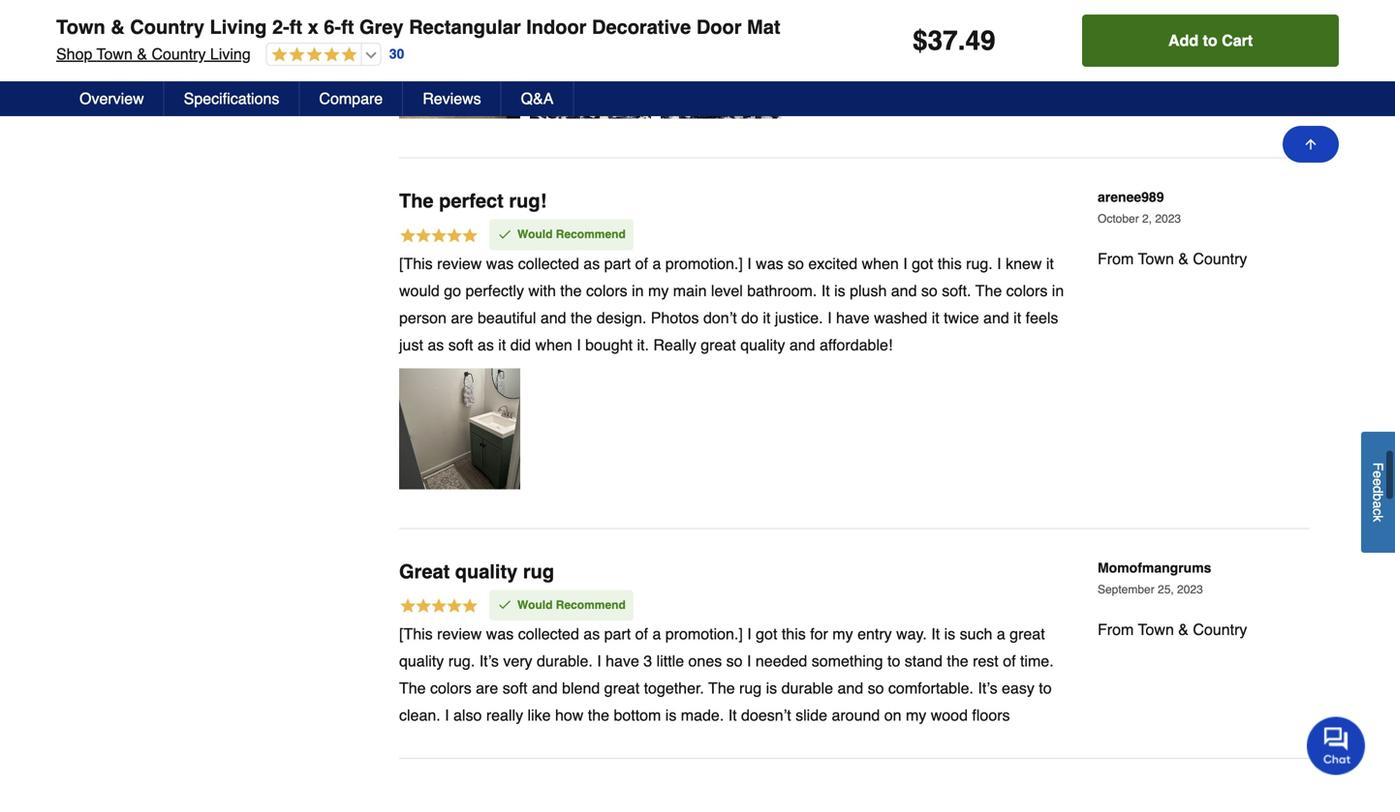 Task type: vqa. For each thing, say whether or not it's contained in the screenshot.
right accessible entry & home
no



Task type: locate. For each thing, give the bounding box(es) containing it.
the
[[399, 190, 434, 212], [976, 282, 1002, 300], [399, 680, 426, 698], [708, 680, 735, 698]]

1 vertical spatial rug.
[[448, 653, 475, 671]]

decorative
[[592, 16, 691, 38]]

don't
[[703, 309, 737, 327]]

1 horizontal spatial ft
[[341, 16, 354, 38]]

1 vertical spatial would
[[517, 599, 553, 612]]

0 vertical spatial to
[[1203, 31, 1218, 49]]

was
[[486, 255, 514, 273], [756, 255, 783, 273], [486, 625, 514, 643]]

i left needed
[[747, 653, 751, 671]]

from town & country for the perfect rug!
[[1098, 250, 1247, 268]]

indoor
[[526, 16, 587, 38]]

1 horizontal spatial rug
[[739, 680, 762, 698]]

1 vertical spatial recommend
[[556, 599, 626, 612]]

i left 'knew'
[[997, 255, 1001, 273]]

of up design.
[[635, 255, 648, 273]]

2 recommend from the top
[[556, 599, 626, 612]]

[this for great quality rug
[[399, 625, 433, 643]]

0 horizontal spatial this
[[782, 625, 806, 643]]

of inside [this review was collected as part of a promotion.] i was so excited when i got this rug. i knew it would go perfectly with the colors in my main level bathroom. it is plush and so soft. the colors in person are beautiful and the design. photos don't do it justice. i have washed it twice and it feels just as soft as it did when i bought it. really great quality and affordable!
[[635, 255, 648, 273]]

0 horizontal spatial it's
[[479, 653, 499, 671]]

recommend up durable.
[[556, 599, 626, 612]]

0 vertical spatial 2023
[[1155, 212, 1181, 226]]

floors
[[972, 707, 1010, 725]]

1 vertical spatial [this
[[399, 625, 433, 643]]

would for rug!
[[517, 228, 553, 241]]

review inside '[this review was collected as part of a promotion.] i got this for my entry way. it is such a great quality rug. it's very durable. i have 3 little ones so i needed something to stand the rest of time. the colors are soft and blend great together. the rug is durable and so comfortable. it's easy to clean. i also really like how the bottom is made. it doesn't slide around on my wood floors'
[[437, 625, 482, 643]]

my left main at the top
[[648, 282, 669, 300]]

2023 inside 'momofmangrums september 25, 2023'
[[1177, 583, 1203, 597]]

2 5 stars image from the top
[[399, 597, 479, 618]]

1 horizontal spatial this
[[938, 255, 962, 273]]

when right did at left
[[535, 336, 572, 354]]

the inside [this review was collected as part of a promotion.] i was so excited when i got this rug. i knew it would go perfectly with the colors in my main level bathroom. it is plush and so soft. the colors in person are beautiful and the design. photos don't do it justice. i have washed it twice and it feels just as soft as it did when i bought it. really great quality and affordable!
[[976, 282, 1002, 300]]

when up plush
[[862, 255, 899, 273]]

great up bottom
[[604, 680, 640, 698]]

[this down great
[[399, 625, 433, 643]]

the
[[560, 282, 582, 300], [571, 309, 592, 327], [947, 653, 969, 671], [588, 707, 609, 725]]

1 would from the top
[[517, 228, 553, 241]]

colors up design.
[[586, 282, 628, 300]]

great inside [this review was collected as part of a promotion.] i was so excited when i got this rug. i knew it would go perfectly with the colors in my main level bathroom. it is plush and so soft. the colors in person are beautiful and the design. photos don't do it justice. i have washed it twice and it feels just as soft as it did when i bought it. really great quality and affordable!
[[701, 336, 736, 354]]

1 vertical spatial when
[[535, 336, 572, 354]]

this up soft.
[[938, 255, 962, 273]]

2 vertical spatial it
[[728, 707, 737, 725]]

from down september
[[1098, 621, 1134, 639]]

bottom
[[614, 707, 661, 725]]

1 vertical spatial to
[[888, 653, 900, 671]]

quality up "clean."
[[399, 653, 444, 671]]

is inside [this review was collected as part of a promotion.] i was so excited when i got this rug. i knew it would go perfectly with the colors in my main level bathroom. it is plush and so soft. the colors in person are beautiful and the design. photos don't do it justice. i have washed it twice and it feels just as soft as it did when i bought it. really great quality and affordable!
[[834, 282, 846, 300]]

1 vertical spatial 5 stars image
[[399, 597, 479, 618]]

soft down very
[[503, 680, 528, 698]]

ft
[[289, 16, 302, 38], [341, 16, 354, 38]]

37
[[928, 25, 958, 56]]

0 horizontal spatial have
[[606, 653, 639, 671]]

1 horizontal spatial in
[[1052, 282, 1064, 300]]

town right shop
[[97, 45, 133, 63]]

1 review from the top
[[437, 255, 482, 273]]

e
[[1371, 471, 1386, 479], [1371, 479, 1386, 486]]

and
[[891, 282, 917, 300], [541, 309, 566, 327], [983, 309, 1009, 327], [790, 336, 815, 354], [532, 680, 558, 698], [838, 680, 863, 698]]

overview button
[[60, 81, 164, 116]]

so
[[788, 255, 804, 273], [921, 282, 938, 300], [726, 653, 743, 671], [868, 680, 884, 698]]

part for the perfect rug!
[[604, 255, 631, 273]]

0 vertical spatial from town & country
[[1098, 250, 1247, 268]]

from down october at the top right of page
[[1098, 250, 1134, 268]]

it right way.
[[931, 625, 940, 643]]

2 horizontal spatial colors
[[1006, 282, 1048, 300]]

2 horizontal spatial quality
[[740, 336, 785, 354]]

2 would recommend from the top
[[517, 599, 626, 612]]

the up "clean."
[[399, 680, 426, 698]]

0 vertical spatial 5 stars image
[[399, 227, 479, 247]]

0 horizontal spatial quality
[[399, 653, 444, 671]]

great down don't
[[701, 336, 736, 354]]

washed
[[874, 309, 927, 327]]

1 horizontal spatial soft
[[503, 680, 528, 698]]

2023 inside arenee989 october 2, 2023
[[1155, 212, 1181, 226]]

1 5 stars image from the top
[[399, 227, 479, 247]]

1 horizontal spatial have
[[836, 309, 870, 327]]

promotion.] inside [this review was collected as part of a promotion.] i was so excited when i got this rug. i knew it would go perfectly with the colors in my main level bathroom. it is plush and so soft. the colors in person are beautiful and the design. photos don't do it justice. i have washed it twice and it feels just as soft as it did when i bought it. really great quality and affordable!
[[665, 255, 743, 273]]

1 horizontal spatial rug.
[[966, 255, 993, 273]]

1 vertical spatial 2023
[[1177, 583, 1203, 597]]

1 vertical spatial quality
[[455, 561, 518, 583]]

got
[[912, 255, 933, 273], [756, 625, 777, 643]]

arenee989
[[1098, 190, 1164, 205]]

part
[[604, 255, 631, 273], [604, 625, 631, 643]]

is down 'together.'
[[665, 707, 677, 725]]

1 vertical spatial review
[[437, 625, 482, 643]]

rug. inside [this review was collected as part of a promotion.] i was so excited when i got this rug. i knew it would go perfectly with the colors in my main level bathroom. it is plush and so soft. the colors in person are beautiful and the design. photos don't do it justice. i have washed it twice and it feels just as soft as it did when i bought it. really great quality and affordable!
[[966, 255, 993, 273]]

1 vertical spatial this
[[782, 625, 806, 643]]

2 [this from the top
[[399, 625, 433, 643]]

easy
[[1002, 680, 1035, 698]]

is down excited
[[834, 282, 846, 300]]

2,
[[1142, 212, 1152, 226]]

cart
[[1222, 31, 1253, 49]]

e up the d
[[1371, 471, 1386, 479]]

0 vertical spatial recommend
[[556, 228, 626, 241]]

2023 for great quality rug
[[1177, 583, 1203, 597]]

of
[[635, 255, 648, 273], [635, 625, 648, 643], [1003, 653, 1016, 671]]

i right the justice.
[[828, 309, 832, 327]]

from town & country for great quality rug
[[1098, 621, 1247, 639]]

2 ft from the left
[[341, 16, 354, 38]]

2023 right 2,
[[1155, 212, 1181, 226]]

part for great quality rug
[[604, 625, 631, 643]]

0 horizontal spatial great
[[604, 680, 640, 698]]

0 horizontal spatial are
[[451, 309, 473, 327]]

checkmark image
[[497, 227, 513, 242]]

bought
[[585, 336, 633, 354]]

promotion.]
[[665, 255, 743, 273], [665, 625, 743, 643]]

my inside [this review was collected as part of a promotion.] i was so excited when i got this rug. i knew it would go perfectly with the colors in my main level bathroom. it is plush and so soft. the colors in person are beautiful and the design. photos don't do it justice. i have washed it twice and it feels just as soft as it did when i bought it. really great quality and affordable!
[[648, 282, 669, 300]]

beautiful
[[478, 309, 536, 327]]

part inside [this review was collected as part of a promotion.] i was so excited when i got this rug. i knew it would go perfectly with the colors in my main level bathroom. it is plush and so soft. the colors in person are beautiful and the design. photos don't do it justice. i have washed it twice and it feels just as soft as it did when i bought it. really great quality and affordable!
[[604, 255, 631, 273]]

affordable!
[[820, 336, 893, 354]]

1 horizontal spatial my
[[833, 625, 853, 643]]

living left 2-
[[210, 16, 267, 38]]

1 horizontal spatial are
[[476, 680, 498, 698]]

1 vertical spatial living
[[210, 45, 251, 63]]

c
[[1371, 509, 1386, 516]]

rug!
[[509, 190, 547, 212]]

the right with
[[560, 282, 582, 300]]

1 horizontal spatial got
[[912, 255, 933, 273]]

0 vertical spatial from
[[1098, 250, 1134, 268]]

1 vertical spatial collected
[[518, 625, 579, 643]]

ones
[[688, 653, 722, 671]]

would recommend up durable.
[[517, 599, 626, 612]]

&
[[111, 16, 125, 38], [137, 45, 147, 63], [1178, 250, 1189, 268], [1178, 621, 1189, 639]]

have inside [this review was collected as part of a promotion.] i was so excited when i got this rug. i knew it would go perfectly with the colors in my main level bathroom. it is plush and so soft. the colors in person are beautiful and the design. photos don't do it justice. i have washed it twice and it feels just as soft as it did when i bought it. really great quality and affordable!
[[836, 309, 870, 327]]

rug. up also
[[448, 653, 475, 671]]

[this review was collected as part of a promotion.] i got this for my entry way. it is such a great quality rug. it's very durable. i have 3 little ones so i needed something to stand the rest of time. the colors are soft and blend great together. the rug is durable and so comfortable. it's easy to clean. i also really like how the bottom is made. it doesn't slide around on my wood floors
[[399, 625, 1054, 725]]

just
[[399, 336, 423, 354]]

collected inside '[this review was collected as part of a promotion.] i got this for my entry way. it is such a great quality rug. it's very durable. i have 3 little ones so i needed something to stand the rest of time. the colors are soft and blend great together. the rug is durable and so comfortable. it's easy to clean. i also really like how the bottom is made. it doesn't slide around on my wood floors'
[[518, 625, 579, 643]]

0 vertical spatial promotion.]
[[665, 255, 743, 273]]

0 vertical spatial collected
[[518, 255, 579, 273]]

1 horizontal spatial great
[[701, 336, 736, 354]]

momofmangrums
[[1098, 560, 1212, 576]]

soft right just
[[448, 336, 473, 354]]

0 vertical spatial great
[[701, 336, 736, 354]]

from town & country down 2,
[[1098, 250, 1247, 268]]

d
[[1371, 486, 1386, 494]]

0 vertical spatial when
[[862, 255, 899, 273]]

0 horizontal spatial rug.
[[448, 653, 475, 671]]

of for rug!
[[635, 255, 648, 273]]

https://photos us.bazaarvoice.com/photo/2/cghvdg86dg93bmfuzgnvdw50cnk/e4881d66 4655 56d2 b291 ea9b52da29e1 image
[[530, 0, 651, 119]]

would recommend for rug
[[517, 599, 626, 612]]

it right do
[[763, 309, 771, 327]]

and down the justice.
[[790, 336, 815, 354]]

2 review from the top
[[437, 625, 482, 643]]

town down 2,
[[1138, 250, 1174, 268]]

design.
[[597, 309, 647, 327]]

rug up very
[[523, 561, 554, 583]]

collected up durable.
[[518, 625, 579, 643]]

0 vertical spatial have
[[836, 309, 870, 327]]

great quality rug
[[399, 561, 554, 583]]

collected up with
[[518, 255, 579, 273]]

part inside '[this review was collected as part of a promotion.] i got this for my entry way. it is such a great quality rug. it's very durable. i have 3 little ones so i needed something to stand the rest of time. the colors are soft and blend great together. the rug is durable and so comfortable. it's easy to clean. i also really like how the bottom is made. it doesn't slide around on my wood floors'
[[604, 625, 631, 643]]

1 from from the top
[[1098, 250, 1134, 268]]

2 horizontal spatial to
[[1203, 31, 1218, 49]]

quality inside '[this review was collected as part of a promotion.] i got this for my entry way. it is such a great quality rug. it's very durable. i have 3 little ones so i needed something to stand the rest of time. the colors are soft and blend great together. the rug is durable and so comfortable. it's easy to clean. i also really like how the bottom is made. it doesn't slide around on my wood floors'
[[399, 653, 444, 671]]

0 vertical spatial would
[[517, 228, 553, 241]]

got inside [this review was collected as part of a promotion.] i was so excited when i got this rug. i knew it would go perfectly with the colors in my main level bathroom. it is plush and so soft. the colors in person are beautiful and the design. photos don't do it justice. i have washed it twice and it feels just as soft as it did when i bought it. really great quality and affordable!
[[912, 255, 933, 273]]

2 part from the top
[[604, 625, 631, 643]]

and up like
[[532, 680, 558, 698]]

1 vertical spatial would recommend
[[517, 599, 626, 612]]

0 horizontal spatial my
[[648, 282, 669, 300]]

shop
[[56, 45, 92, 63]]

1 vertical spatial from
[[1098, 621, 1134, 639]]

have
[[836, 309, 870, 327], [606, 653, 639, 671]]

0 horizontal spatial soft
[[448, 336, 473, 354]]

very
[[503, 653, 532, 671]]

0 horizontal spatial in
[[632, 282, 644, 300]]

was for rug!
[[486, 255, 514, 273]]

0 vertical spatial are
[[451, 309, 473, 327]]

2 vertical spatial great
[[604, 680, 640, 698]]

a
[[653, 255, 661, 273], [1371, 501, 1386, 509], [653, 625, 661, 643], [997, 625, 1005, 643]]

in up feels
[[1052, 282, 1064, 300]]

1 collected from the top
[[518, 255, 579, 273]]

a right such
[[997, 625, 1005, 643]]

0 vertical spatial this
[[938, 255, 962, 273]]

1 vertical spatial promotion.]
[[665, 625, 743, 643]]

rug up doesn't
[[739, 680, 762, 698]]

2 vertical spatial my
[[906, 707, 927, 725]]

review down great quality rug
[[437, 625, 482, 643]]

as inside '[this review was collected as part of a promotion.] i got this for my entry way. it is such a great quality rug. it's very durable. i have 3 little ones so i needed something to stand the rest of time. the colors are soft and blend great together. the rug is durable and so comfortable. it's easy to clean. i also really like how the bottom is made. it doesn't slide around on my wood floors'
[[584, 625, 600, 643]]

1 vertical spatial of
[[635, 625, 648, 643]]

5 stars image for the
[[399, 227, 479, 247]]

1 part from the top
[[604, 255, 631, 273]]

from
[[1098, 250, 1134, 268], [1098, 621, 1134, 639]]

was up perfectly
[[486, 255, 514, 273]]

rug. up soft.
[[966, 255, 993, 273]]

promotion.] inside '[this review was collected as part of a promotion.] i got this for my entry way. it is such a great quality rug. it's very durable. i have 3 little ones so i needed something to stand the rest of time. the colors are soft and blend great together. the rug is durable and so comfortable. it's easy to clean. i also really like how the bottom is made. it doesn't slide around on my wood floors'
[[665, 625, 743, 643]]

was inside '[this review was collected as part of a promotion.] i got this for my entry way. it is such a great quality rug. it's very durable. i have 3 little ones so i needed something to stand the rest of time. the colors are soft and blend great together. the rug is durable and so comfortable. it's easy to clean. i also really like how the bottom is made. it doesn't slide around on my wood floors'
[[486, 625, 514, 643]]

it inside [this review was collected as part of a promotion.] i was so excited when i got this rug. i knew it would go perfectly with the colors in my main level bathroom. it is plush and so soft. the colors in person are beautiful and the design. photos don't do it justice. i have washed it twice and it feels just as soft as it did when i bought it. really great quality and affordable!
[[821, 282, 830, 300]]

1 vertical spatial my
[[833, 625, 853, 643]]

quality down do
[[740, 336, 785, 354]]

is
[[834, 282, 846, 300], [944, 625, 955, 643], [766, 680, 777, 698], [665, 707, 677, 725]]

as up design.
[[584, 255, 600, 273]]

got up needed
[[756, 625, 777, 643]]

it's left very
[[479, 653, 499, 671]]

perfectly
[[466, 282, 524, 300]]

0 vertical spatial of
[[635, 255, 648, 273]]

chat invite button image
[[1307, 717, 1366, 776]]

2 in from the left
[[1052, 282, 1064, 300]]

2 vertical spatial quality
[[399, 653, 444, 671]]

2 promotion.] from the top
[[665, 625, 743, 643]]

1 vertical spatial it's
[[978, 680, 998, 698]]

[this up would
[[399, 255, 433, 273]]

have left 3
[[606, 653, 639, 671]]

1 [this from the top
[[399, 255, 433, 273]]

reviews button
[[403, 81, 502, 116]]

to right add
[[1203, 31, 1218, 49]]

review inside [this review was collected as part of a promotion.] i was so excited when i got this rug. i knew it would go perfectly with the colors in my main level bathroom. it is plush and so soft. the colors in person are beautiful and the design. photos don't do it justice. i have washed it twice and it feels just as soft as it did when i bought it. really great quality and affordable!
[[437, 255, 482, 273]]

0 vertical spatial got
[[912, 255, 933, 273]]

from town & country
[[1098, 250, 1247, 268], [1098, 621, 1247, 639]]

wood
[[931, 707, 968, 725]]

5 stars image down great
[[399, 597, 479, 618]]

0 vertical spatial [this
[[399, 255, 433, 273]]

my right for
[[833, 625, 853, 643]]

great
[[399, 561, 450, 583]]

reviews
[[423, 90, 481, 108]]

collected inside [this review was collected as part of a promotion.] i was so excited when i got this rug. i knew it would go perfectly with the colors in my main level bathroom. it is plush and so soft. the colors in person are beautiful and the design. photos don't do it justice. i have washed it twice and it feels just as soft as it did when i bought it. really great quality and affordable!
[[518, 255, 579, 273]]

are down go
[[451, 309, 473, 327]]

0 horizontal spatial ft
[[289, 16, 302, 38]]

0 horizontal spatial rug
[[523, 561, 554, 583]]

the right soft.
[[976, 282, 1002, 300]]

2 from from the top
[[1098, 621, 1134, 639]]

i left also
[[445, 707, 449, 725]]

great up time.
[[1010, 625, 1045, 643]]

a up little
[[653, 625, 661, 643]]

and down with
[[541, 309, 566, 327]]

something
[[812, 653, 883, 671]]

f e e d b a c k button
[[1361, 432, 1395, 553]]

1 vertical spatial are
[[476, 680, 498, 698]]

quality
[[740, 336, 785, 354], [455, 561, 518, 583], [399, 653, 444, 671]]

1 vertical spatial soft
[[503, 680, 528, 698]]

[this inside '[this review was collected as part of a promotion.] i got this for my entry way. it is such a great quality rug. it's very durable. i have 3 little ones so i needed something to stand the rest of time. the colors are soft and blend great together. the rug is durable and so comfortable. it's easy to clean. i also really like how the bottom is made. it doesn't slide around on my wood floors'
[[399, 625, 433, 643]]

0 vertical spatial quality
[[740, 336, 785, 354]]

really
[[653, 336, 696, 354]]

1 from town & country from the top
[[1098, 250, 1247, 268]]

would right checkmark image
[[517, 599, 553, 612]]

collected for rug
[[518, 625, 579, 643]]

would recommend down rug!
[[517, 228, 626, 241]]

1 vertical spatial part
[[604, 625, 631, 643]]

0 vertical spatial soft
[[448, 336, 473, 354]]

also
[[453, 707, 482, 725]]

got up washed
[[912, 255, 933, 273]]

[this for the perfect rug!
[[399, 255, 433, 273]]

1 horizontal spatial to
[[1039, 680, 1052, 698]]

soft inside '[this review was collected as part of a promotion.] i got this for my entry way. it is such a great quality rug. it's very durable. i have 3 little ones so i needed something to stand the rest of time. the colors are soft and blend great together. the rug is durable and so comfortable. it's easy to clean. i also really like how the bottom is made. it doesn't slide around on my wood floors'
[[503, 680, 528, 698]]

to right easy
[[1039, 680, 1052, 698]]

2 horizontal spatial it
[[931, 625, 940, 643]]

1 vertical spatial have
[[606, 653, 639, 671]]

from town & country down 25,
[[1098, 621, 1247, 639]]

rug.
[[966, 255, 993, 273], [448, 653, 475, 671]]

to inside button
[[1203, 31, 1218, 49]]

in up design.
[[632, 282, 644, 300]]

as down beautiful
[[478, 336, 494, 354]]

0 horizontal spatial got
[[756, 625, 777, 643]]

2 would from the top
[[517, 599, 553, 612]]

promotion.] up ones
[[665, 625, 743, 643]]

slide
[[796, 707, 827, 725]]

my right on
[[906, 707, 927, 725]]

5 stars image
[[399, 227, 479, 247], [399, 597, 479, 618]]

it's down rest
[[978, 680, 998, 698]]

have inside '[this review was collected as part of a promotion.] i got this for my entry way. it is such a great quality rug. it's very durable. i have 3 little ones so i needed something to stand the rest of time. the colors are soft and blend great together. the rug is durable and so comfortable. it's easy to clean. i also really like how the bottom is made. it doesn't slide around on my wood floors'
[[606, 653, 639, 671]]

https://photos us.bazaarvoice.com/photo/2/cghvdg86dg93bmfuzgnvdw50cnk/01f06bfb d4bd 5cf1 af7f 37e4ab8cd2e8 image
[[661, 0, 782, 119]]

1 would recommend from the top
[[517, 228, 626, 241]]

colors up also
[[430, 680, 472, 698]]

1 horizontal spatial it
[[821, 282, 830, 300]]

rug
[[523, 561, 554, 583], [739, 680, 762, 698]]

5 stars image down perfect
[[399, 227, 479, 247]]

it right "made." at the bottom of the page
[[728, 707, 737, 725]]

i
[[747, 255, 752, 273], [903, 255, 908, 273], [997, 255, 1001, 273], [828, 309, 832, 327], [577, 336, 581, 354], [747, 625, 752, 643], [597, 653, 601, 671], [747, 653, 751, 671], [445, 707, 449, 725]]

1 vertical spatial rug
[[739, 680, 762, 698]]

review
[[437, 255, 482, 273], [437, 625, 482, 643]]

0 vertical spatial review
[[437, 255, 482, 273]]

the left perfect
[[399, 190, 434, 212]]

collected
[[518, 255, 579, 273], [518, 625, 579, 643]]

q&a button
[[502, 81, 574, 116]]

0 vertical spatial it
[[821, 282, 830, 300]]

1 vertical spatial from town & country
[[1098, 621, 1247, 639]]

of right rest
[[1003, 653, 1016, 671]]

0 horizontal spatial colors
[[430, 680, 472, 698]]

1 promotion.] from the top
[[665, 255, 743, 273]]

0 vertical spatial rug.
[[966, 255, 993, 273]]

1 recommend from the top
[[556, 228, 626, 241]]

a up the k
[[1371, 501, 1386, 509]]

quality inside [this review was collected as part of a promotion.] i was so excited when i got this rug. i knew it would go perfectly with the colors in my main level bathroom. it is plush and so soft. the colors in person are beautiful and the design. photos don't do it justice. i have washed it twice and it feels just as soft as it did when i bought it. really great quality and affordable!
[[740, 336, 785, 354]]

0 vertical spatial would recommend
[[517, 228, 626, 241]]

[this inside [this review was collected as part of a promotion.] i was so excited when i got this rug. i knew it would go perfectly with the colors in my main level bathroom. it is plush and so soft. the colors in person are beautiful and the design. photos don't do it justice. i have washed it twice and it feels just as soft as it did when i bought it. really great quality and affordable!
[[399, 255, 433, 273]]

it
[[821, 282, 830, 300], [931, 625, 940, 643], [728, 707, 737, 725]]

rug. inside '[this review was collected as part of a promotion.] i got this for my entry way. it is such a great quality rug. it's very durable. i have 3 little ones so i needed something to stand the rest of time. the colors are soft and blend great together. the rug is durable and so comfortable. it's easy to clean. i also really like how the bottom is made. it doesn't slide around on my wood floors'
[[448, 653, 475, 671]]

0 vertical spatial my
[[648, 282, 669, 300]]

1 horizontal spatial when
[[862, 255, 899, 273]]

it right 'knew'
[[1046, 255, 1054, 273]]

it's
[[479, 653, 499, 671], [978, 680, 998, 698]]

1 vertical spatial got
[[756, 625, 777, 643]]

town
[[56, 16, 105, 38], [97, 45, 133, 63], [1138, 250, 1174, 268], [1138, 621, 1174, 639]]

recommend
[[556, 228, 626, 241], [556, 599, 626, 612]]

colors inside '[this review was collected as part of a promotion.] i got this for my entry way. it is such a great quality rug. it's very durable. i have 3 little ones so i needed something to stand the rest of time. the colors are soft and blend great together. the rug is durable and so comfortable. it's easy to clean. i also really like how the bottom is made. it doesn't slide around on my wood floors'
[[430, 680, 472, 698]]

2023
[[1155, 212, 1181, 226], [1177, 583, 1203, 597]]

soft
[[448, 336, 473, 354], [503, 680, 528, 698]]

0 horizontal spatial when
[[535, 336, 572, 354]]

would right checkmark icon
[[517, 228, 553, 241]]

would
[[399, 282, 440, 300]]

when
[[862, 255, 899, 273], [535, 336, 572, 354]]

together.
[[644, 680, 704, 698]]

0 vertical spatial living
[[210, 16, 267, 38]]

2 collected from the top
[[518, 625, 579, 643]]

country
[[130, 16, 204, 38], [152, 45, 206, 63], [1193, 250, 1247, 268], [1193, 621, 1247, 639]]

are up really
[[476, 680, 498, 698]]

would recommend
[[517, 228, 626, 241], [517, 599, 626, 612]]

living
[[210, 16, 267, 38], [210, 45, 251, 63]]

so left soft.
[[921, 282, 938, 300]]

1 horizontal spatial colors
[[586, 282, 628, 300]]

2 e from the top
[[1371, 479, 1386, 486]]

would for rug
[[517, 599, 553, 612]]

a up photos
[[653, 255, 661, 273]]

2 from town & country from the top
[[1098, 621, 1247, 639]]

k
[[1371, 516, 1386, 522]]



Task type: describe. For each thing, give the bounding box(es) containing it.
collected for rug!
[[518, 255, 579, 273]]

doesn't
[[741, 707, 791, 725]]

recommend for great quality rug
[[556, 599, 626, 612]]

5 stars image for great
[[399, 597, 479, 618]]

was for rug
[[486, 625, 514, 643]]

it.
[[637, 336, 649, 354]]

specifications
[[184, 90, 279, 108]]

the right how
[[588, 707, 609, 725]]

and down something
[[838, 680, 863, 698]]

promotion.] for the perfect rug!
[[665, 255, 743, 273]]

1 ft from the left
[[289, 16, 302, 38]]

rest
[[973, 653, 999, 671]]

door
[[696, 16, 742, 38]]

1 living from the top
[[210, 16, 267, 38]]

soft inside [this review was collected as part of a promotion.] i was so excited when i got this rug. i knew it would go perfectly with the colors in my main level bathroom. it is plush and so soft. the colors in person are beautiful and the design. photos don't do it justice. i have washed it twice and it feels just as soft as it did when i bought it. really great quality and affordable!
[[448, 336, 473, 354]]

needed
[[756, 653, 807, 671]]

0 vertical spatial rug
[[523, 561, 554, 583]]

it left feels
[[1014, 309, 1021, 327]]

rug inside '[this review was collected as part of a promotion.] i got this for my entry way. it is such a great quality rug. it's very durable. i have 3 little ones so i needed something to stand the rest of time. the colors are soft and blend great together. the rug is durable and so comfortable. it's easy to clean. i also really like how the bottom is made. it doesn't slide around on my wood floors'
[[739, 680, 762, 698]]

it left twice
[[932, 309, 940, 327]]

recommend for the perfect rug!
[[556, 228, 626, 241]]

knew
[[1006, 255, 1042, 273]]

little
[[657, 653, 684, 671]]

a inside button
[[1371, 501, 1386, 509]]

2 horizontal spatial my
[[906, 707, 927, 725]]

is left such
[[944, 625, 955, 643]]

rectangular
[[409, 16, 521, 38]]

for
[[810, 625, 828, 643]]

entry
[[858, 625, 892, 643]]

https://photos us.bazaarvoice.com/photo/2/cghvdg86dg93bmfuzgnvdw50cnk/e04a2a25 2c17 5571 9ee8 b187a11ea4d1 image
[[399, 369, 520, 490]]

0 horizontal spatial to
[[888, 653, 900, 671]]

1 horizontal spatial quality
[[455, 561, 518, 583]]

checkmark image
[[497, 597, 513, 613]]

i up washed
[[903, 255, 908, 273]]

specifications button
[[164, 81, 300, 116]]

6-
[[324, 16, 341, 38]]

the left rest
[[947, 653, 969, 671]]

way.
[[896, 625, 927, 643]]

1 in from the left
[[632, 282, 644, 300]]

bathroom.
[[747, 282, 817, 300]]

excited
[[808, 255, 858, 273]]

such
[[960, 625, 993, 643]]

durable.
[[537, 653, 593, 671]]

plush
[[850, 282, 887, 300]]

4.9 stars image
[[267, 47, 357, 64]]

$ 37 . 49
[[913, 25, 996, 56]]

& down 'momofmangrums september 25, 2023'
[[1178, 621, 1189, 639]]

add to cart button
[[1082, 15, 1339, 67]]

was up the bathroom.
[[756, 255, 783, 273]]

level
[[711, 282, 743, 300]]

feels
[[1026, 309, 1058, 327]]

from for rug!
[[1098, 250, 1134, 268]]

25,
[[1158, 583, 1174, 597]]

photos
[[651, 309, 699, 327]]

this inside '[this review was collected as part of a promotion.] i got this for my entry way. it is such a great quality rug. it's very durable. i have 3 little ones so i needed something to stand the rest of time. the colors are soft and blend great together. the rug is durable and so comfortable. it's easy to clean. i also really like how the bottom is made. it doesn't slide around on my wood floors'
[[782, 625, 806, 643]]

september
[[1098, 583, 1155, 597]]

the perfect rug!
[[399, 190, 547, 212]]

and right twice
[[983, 309, 1009, 327]]

this inside [this review was collected as part of a promotion.] i was so excited when i got this rug. i knew it would go perfectly with the colors in my main level bathroom. it is plush and so soft. the colors in person are beautiful and the design. photos don't do it justice. i have washed it twice and it feels just as soft as it did when i bought it. really great quality and affordable!
[[938, 255, 962, 273]]

perfect
[[439, 190, 504, 212]]

i up the bathroom.
[[747, 255, 752, 273]]

49
[[966, 25, 996, 56]]

add to cart
[[1169, 31, 1253, 49]]

really
[[486, 707, 523, 725]]

town up shop
[[56, 16, 105, 38]]

0 horizontal spatial it
[[728, 707, 737, 725]]

shop town & country living
[[56, 45, 251, 63]]

https://photos us.bazaarvoice.com/photo/2/cghvdg86dg93bmfuzgnvdw50cnk/e82105d9 dd0d 5439 bf17 25a5df3f541e image
[[399, 0, 520, 119]]

as right just
[[428, 336, 444, 354]]

i left for
[[747, 625, 752, 643]]

like
[[528, 707, 551, 725]]

grey
[[359, 16, 404, 38]]

promotion.] for great quality rug
[[665, 625, 743, 643]]

twice
[[944, 309, 979, 327]]

a inside [this review was collected as part of a promotion.] i was so excited when i got this rug. i knew it would go perfectly with the colors in my main level bathroom. it is plush and so soft. the colors in person are beautiful and the design. photos don't do it justice. i have washed it twice and it feels just as soft as it did when i bought it. really great quality and affordable!
[[653, 255, 661, 273]]

i left bought
[[577, 336, 581, 354]]

2023 for the perfect rug!
[[1155, 212, 1181, 226]]

around
[[832, 707, 880, 725]]

so up around
[[868, 680, 884, 698]]

town & country living 2-ft x 6-ft grey rectangular indoor decorative door mat
[[56, 16, 780, 38]]

how
[[555, 707, 584, 725]]

got inside '[this review was collected as part of a promotion.] i got this for my entry way. it is such a great quality rug. it's very durable. i have 3 little ones so i needed something to stand the rest of time. the colors are soft and blend great together. the rug is durable and so comfortable. it's easy to clean. i also really like how the bottom is made. it doesn't slide around on my wood floors'
[[756, 625, 777, 643]]

clean.
[[399, 707, 441, 725]]

review for quality
[[437, 625, 482, 643]]

soft.
[[942, 282, 971, 300]]

30
[[389, 46, 404, 62]]

would recommend for rug!
[[517, 228, 626, 241]]

comfortable.
[[888, 680, 974, 698]]

person
[[399, 309, 447, 327]]

are inside '[this review was collected as part of a promotion.] i got this for my entry way. it is such a great quality rug. it's very durable. i have 3 little ones so i needed something to stand the rest of time. the colors are soft and blend great together. the rug is durable and so comfortable. it's easy to clean. i also really like how the bottom is made. it doesn't slide around on my wood floors'
[[476, 680, 498, 698]]

f e e d b a c k
[[1371, 463, 1386, 522]]

1 e from the top
[[1371, 471, 1386, 479]]

go
[[444, 282, 461, 300]]

0 vertical spatial it's
[[479, 653, 499, 671]]

the down ones
[[708, 680, 735, 698]]

from for rug
[[1098, 621, 1134, 639]]

blend
[[562, 680, 600, 698]]

the up bought
[[571, 309, 592, 327]]

review for perfect
[[437, 255, 482, 273]]

arenee989 october 2, 2023
[[1098, 190, 1181, 226]]

compare
[[319, 90, 383, 108]]

justice.
[[775, 309, 823, 327]]

1 horizontal spatial it's
[[978, 680, 998, 698]]

& down arenee989 october 2, 2023
[[1178, 250, 1189, 268]]

f
[[1371, 463, 1386, 471]]

arrow up image
[[1303, 137, 1319, 152]]

i up the blend
[[597, 653, 601, 671]]

durable
[[782, 680, 833, 698]]

overview
[[79, 90, 144, 108]]

compare button
[[300, 81, 403, 116]]

2-
[[272, 16, 289, 38]]

2 vertical spatial of
[[1003, 653, 1016, 671]]

is up doesn't
[[766, 680, 777, 698]]

.
[[958, 25, 966, 56]]

$
[[913, 25, 928, 56]]

made.
[[681, 707, 724, 725]]

& up shop town & country living on the left
[[111, 16, 125, 38]]

of for rug
[[635, 625, 648, 643]]

did
[[510, 336, 531, 354]]

october
[[1098, 212, 1139, 226]]

main
[[673, 282, 707, 300]]

2 living from the top
[[210, 45, 251, 63]]

town down 25,
[[1138, 621, 1174, 639]]

2 vertical spatial to
[[1039, 680, 1052, 698]]

momofmangrums september 25, 2023
[[1098, 560, 1212, 597]]

with
[[528, 282, 556, 300]]

& up overview button
[[137, 45, 147, 63]]

2 horizontal spatial great
[[1010, 625, 1045, 643]]

on
[[884, 707, 902, 725]]

q&a
[[521, 90, 554, 108]]

so up the bathroom.
[[788, 255, 804, 273]]

and up washed
[[891, 282, 917, 300]]

it left did at left
[[498, 336, 506, 354]]

so right ones
[[726, 653, 743, 671]]

are inside [this review was collected as part of a promotion.] i was so excited when i got this rug. i knew it would go perfectly with the colors in my main level bathroom. it is plush and so soft. the colors in person are beautiful and the design. photos don't do it justice. i have washed it twice and it feels just as soft as it did when i bought it. really great quality and affordable!
[[451, 309, 473, 327]]

1 vertical spatial it
[[931, 625, 940, 643]]

mat
[[747, 16, 780, 38]]

do
[[741, 309, 759, 327]]



